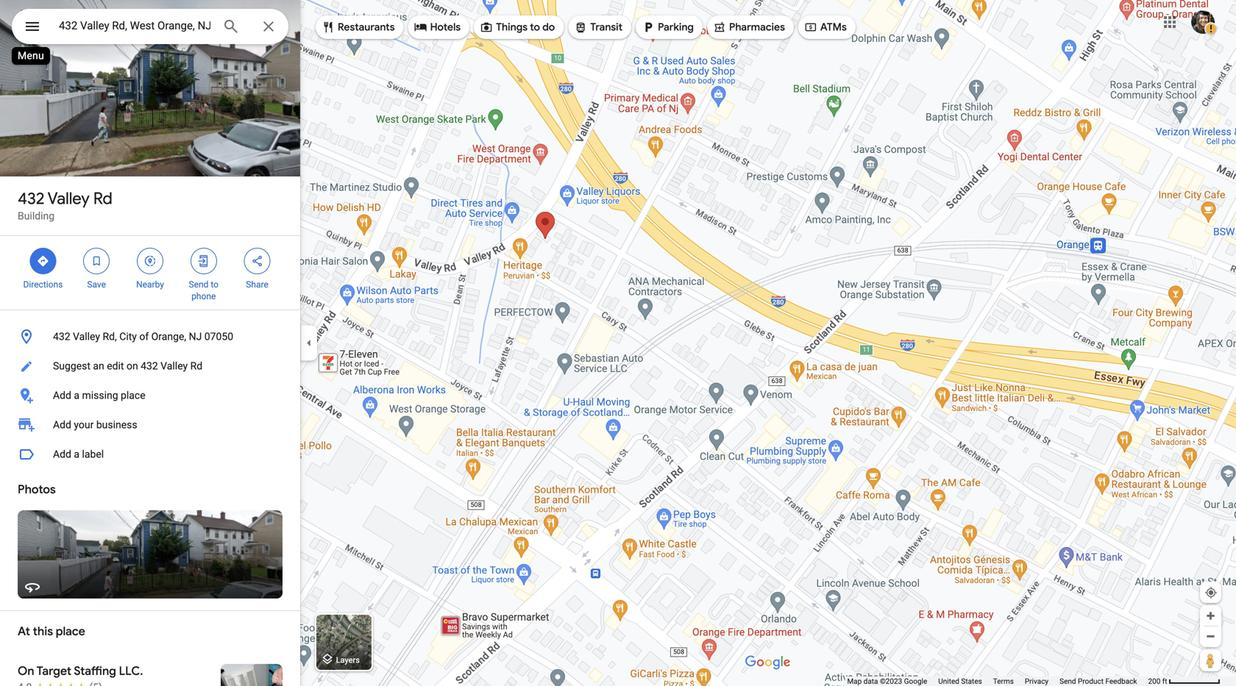 Task type: describe. For each thing, give the bounding box(es) containing it.
add for add your business
[[53, 419, 71, 431]]

suggest an edit on 432 valley rd
[[53, 360, 203, 373]]

432 valley rd building
[[18, 188, 112, 222]]

layers
[[336, 656, 360, 665]]

nj
[[189, 331, 202, 343]]

 parking
[[642, 19, 694, 35]]

send product feedback button
[[1060, 677, 1138, 687]]

parking
[[658, 21, 694, 34]]

 atms
[[805, 19, 847, 35]]

states
[[962, 678, 983, 687]]

rd inside button
[[190, 360, 203, 373]]

1 vertical spatial place
[[56, 625, 85, 640]]


[[144, 253, 157, 269]]

 button
[[12, 9, 53, 47]]

missing
[[82, 390, 118, 402]]

valley for rd
[[48, 188, 90, 209]]

map data ©2023 google
[[848, 678, 928, 687]]

200 ft
[[1149, 678, 1168, 687]]

200
[[1149, 678, 1161, 687]]

432 for rd,
[[53, 331, 70, 343]]

ft
[[1163, 678, 1168, 687]]


[[197, 253, 210, 269]]

city
[[119, 331, 137, 343]]

suggest an edit on 432 valley rd button
[[0, 352, 300, 381]]

add your business link
[[0, 411, 300, 440]]


[[805, 19, 818, 35]]

feedback
[[1106, 678, 1138, 687]]

rd,
[[103, 331, 117, 343]]

add a missing place
[[53, 390, 146, 402]]

google maps element
[[0, 0, 1237, 687]]

actions for 432 valley rd region
[[0, 236, 300, 310]]

add a label button
[[0, 440, 300, 470]]

200 ft button
[[1149, 678, 1221, 687]]

add a label
[[53, 449, 104, 461]]

orange,
[[151, 331, 186, 343]]

432 for rd
[[18, 188, 44, 209]]

hotels
[[430, 21, 461, 34]]

 restaurants
[[322, 19, 395, 35]]

things
[[496, 21, 528, 34]]

send for send product feedback
[[1060, 678, 1077, 687]]

united
[[939, 678, 960, 687]]

a for label
[[74, 449, 80, 461]]

 pharmacies
[[713, 19, 786, 35]]

atms
[[821, 21, 847, 34]]

add for add a missing place
[[53, 390, 71, 402]]

an
[[93, 360, 104, 373]]

 search field
[[12, 9, 289, 47]]

directions
[[23, 280, 63, 290]]


[[574, 19, 588, 35]]

zoom in image
[[1206, 611, 1217, 622]]

add your business
[[53, 419, 137, 431]]

footer inside "google maps" "element"
[[848, 677, 1149, 687]]

share
[[246, 280, 269, 290]]

at
[[18, 625, 30, 640]]

google
[[905, 678, 928, 687]]

to inside  things to do
[[530, 21, 540, 34]]

united states
[[939, 678, 983, 687]]

show your location image
[[1205, 587, 1219, 600]]

©2023
[[881, 678, 903, 687]]

phone
[[192, 292, 216, 302]]

valley inside button
[[161, 360, 188, 373]]

of
[[139, 331, 149, 343]]


[[24, 16, 41, 37]]

4.8 stars 5 reviews image
[[18, 681, 102, 687]]

on
[[18, 664, 34, 680]]

at this place
[[18, 625, 85, 640]]



Task type: locate. For each thing, give the bounding box(es) containing it.
privacy
[[1026, 678, 1049, 687]]

432 inside 432 valley rd building
[[18, 188, 44, 209]]

0 vertical spatial place
[[121, 390, 146, 402]]

2 vertical spatial 432
[[141, 360, 158, 373]]

0 vertical spatial send
[[189, 280, 209, 290]]

1 vertical spatial add
[[53, 419, 71, 431]]

a left missing
[[74, 390, 80, 402]]

transit
[[591, 21, 623, 34]]

07050
[[205, 331, 233, 343]]

add a missing place button
[[0, 381, 300, 411]]

send up phone
[[189, 280, 209, 290]]

privacy button
[[1026, 677, 1049, 687]]


[[251, 253, 264, 269]]

432 valley rd main content
[[0, 0, 300, 687]]


[[480, 19, 493, 35]]

a
[[74, 390, 80, 402], [74, 449, 80, 461]]

2 vertical spatial valley
[[161, 360, 188, 373]]

a left label at the bottom left of page
[[74, 449, 80, 461]]

valley down orange,
[[161, 360, 188, 373]]

0 horizontal spatial place
[[56, 625, 85, 640]]

place down the on
[[121, 390, 146, 402]]

valley inside 432 valley rd building
[[48, 188, 90, 209]]


[[36, 253, 50, 269]]

432 valley rd, city of orange, nj 07050 button
[[0, 322, 300, 352]]

footer containing map data ©2023 google
[[848, 677, 1149, 687]]

your
[[74, 419, 94, 431]]

 things to do
[[480, 19, 555, 35]]

1 a from the top
[[74, 390, 80, 402]]

3 add from the top
[[53, 449, 71, 461]]

to left do
[[530, 21, 540, 34]]

send
[[189, 280, 209, 290], [1060, 678, 1077, 687]]

rd inside 432 valley rd building
[[93, 188, 112, 209]]

on
[[127, 360, 138, 373]]

send product feedback
[[1060, 678, 1138, 687]]

1 horizontal spatial to
[[530, 21, 540, 34]]

432 inside 432 valley rd, city of orange, nj 07050 button
[[53, 331, 70, 343]]

terms button
[[994, 677, 1014, 687]]


[[90, 253, 103, 269]]

432 Valley Rd, West Orange, NJ 07052 field
[[12, 9, 289, 44]]

none field inside 432 valley rd, west orange, nj 07052 field
[[59, 17, 211, 35]]

do
[[543, 21, 555, 34]]

show street view coverage image
[[1201, 650, 1222, 672]]

footer
[[848, 677, 1149, 687]]

1 vertical spatial send
[[1060, 678, 1077, 687]]

pharmacies
[[730, 21, 786, 34]]

product
[[1079, 678, 1104, 687]]

valley inside button
[[73, 331, 100, 343]]

suggest
[[53, 360, 91, 373]]

0 horizontal spatial 432
[[18, 188, 44, 209]]

to inside send to phone
[[211, 280, 219, 290]]

rd
[[93, 188, 112, 209], [190, 360, 203, 373]]

0 vertical spatial valley
[[48, 188, 90, 209]]

place inside add a missing place button
[[121, 390, 146, 402]]

terms
[[994, 678, 1014, 687]]

1 vertical spatial valley
[[73, 331, 100, 343]]

a for missing
[[74, 390, 80, 402]]

432 up suggest
[[53, 331, 70, 343]]

label
[[82, 449, 104, 461]]

1 horizontal spatial place
[[121, 390, 146, 402]]

432 up building at the left
[[18, 188, 44, 209]]

0 horizontal spatial send
[[189, 280, 209, 290]]

photos
[[18, 483, 56, 498]]

0 vertical spatial add
[[53, 390, 71, 402]]

add
[[53, 390, 71, 402], [53, 419, 71, 431], [53, 449, 71, 461]]

send for send to phone
[[189, 280, 209, 290]]

 transit
[[574, 19, 623, 35]]

0 vertical spatial to
[[530, 21, 540, 34]]

restaurants
[[338, 21, 395, 34]]

save
[[87, 280, 106, 290]]

to
[[530, 21, 540, 34], [211, 280, 219, 290]]

edit
[[107, 360, 124, 373]]

to up phone
[[211, 280, 219, 290]]

1 add from the top
[[53, 390, 71, 402]]

valley left the rd,
[[73, 331, 100, 343]]

1 vertical spatial to
[[211, 280, 219, 290]]

1 horizontal spatial send
[[1060, 678, 1077, 687]]

1 horizontal spatial 432
[[53, 331, 70, 343]]

1 vertical spatial rd
[[190, 360, 203, 373]]

0 vertical spatial a
[[74, 390, 80, 402]]

1 vertical spatial a
[[74, 449, 80, 461]]

432 valley rd, city of orange, nj 07050
[[53, 331, 233, 343]]

send to phone
[[189, 280, 219, 302]]

432
[[18, 188, 44, 209], [53, 331, 70, 343], [141, 360, 158, 373]]

2 horizontal spatial 432
[[141, 360, 158, 373]]

0 horizontal spatial rd
[[93, 188, 112, 209]]

432 inside suggest an edit on 432 valley rd button
[[141, 360, 158, 373]]

on target staffing llc. link
[[0, 653, 300, 687]]

united states button
[[939, 677, 983, 687]]

place
[[121, 390, 146, 402], [56, 625, 85, 640]]

add left label at the bottom left of page
[[53, 449, 71, 461]]

add left your
[[53, 419, 71, 431]]


[[642, 19, 655, 35]]

2 add from the top
[[53, 419, 71, 431]]

2 a from the top
[[74, 449, 80, 461]]

zoom out image
[[1206, 632, 1217, 643]]

send inside "send product feedback" "button"
[[1060, 678, 1077, 687]]

0 vertical spatial 432
[[18, 188, 44, 209]]

rd up 
[[93, 188, 112, 209]]

None field
[[59, 17, 211, 35]]

map
[[848, 678, 862, 687]]

data
[[864, 678, 879, 687]]

nearby
[[136, 280, 164, 290]]


[[713, 19, 727, 35]]

place right this
[[56, 625, 85, 640]]

on target staffing llc.
[[18, 664, 143, 680]]

llc.
[[119, 664, 143, 680]]

send left product
[[1060, 678, 1077, 687]]

add down suggest
[[53, 390, 71, 402]]

valley up building at the left
[[48, 188, 90, 209]]


[[322, 19, 335, 35]]

send inside send to phone
[[189, 280, 209, 290]]

1 horizontal spatial rd
[[190, 360, 203, 373]]

add for add a label
[[53, 449, 71, 461]]

432 right the on
[[141, 360, 158, 373]]

1 vertical spatial 432
[[53, 331, 70, 343]]

 hotels
[[414, 19, 461, 35]]

this
[[33, 625, 53, 640]]

0 vertical spatial rd
[[93, 188, 112, 209]]

2 vertical spatial add
[[53, 449, 71, 461]]

target
[[37, 664, 71, 680]]

valley for rd,
[[73, 331, 100, 343]]

staffing
[[74, 664, 116, 680]]

0 horizontal spatial to
[[211, 280, 219, 290]]

rd down nj on the top left of page
[[190, 360, 203, 373]]


[[414, 19, 428, 35]]

collapse side panel image
[[301, 335, 317, 352]]

business
[[96, 419, 137, 431]]

building
[[18, 210, 55, 222]]



Task type: vqa. For each thing, say whether or not it's contained in the screenshot.
the rightmost 432
yes



